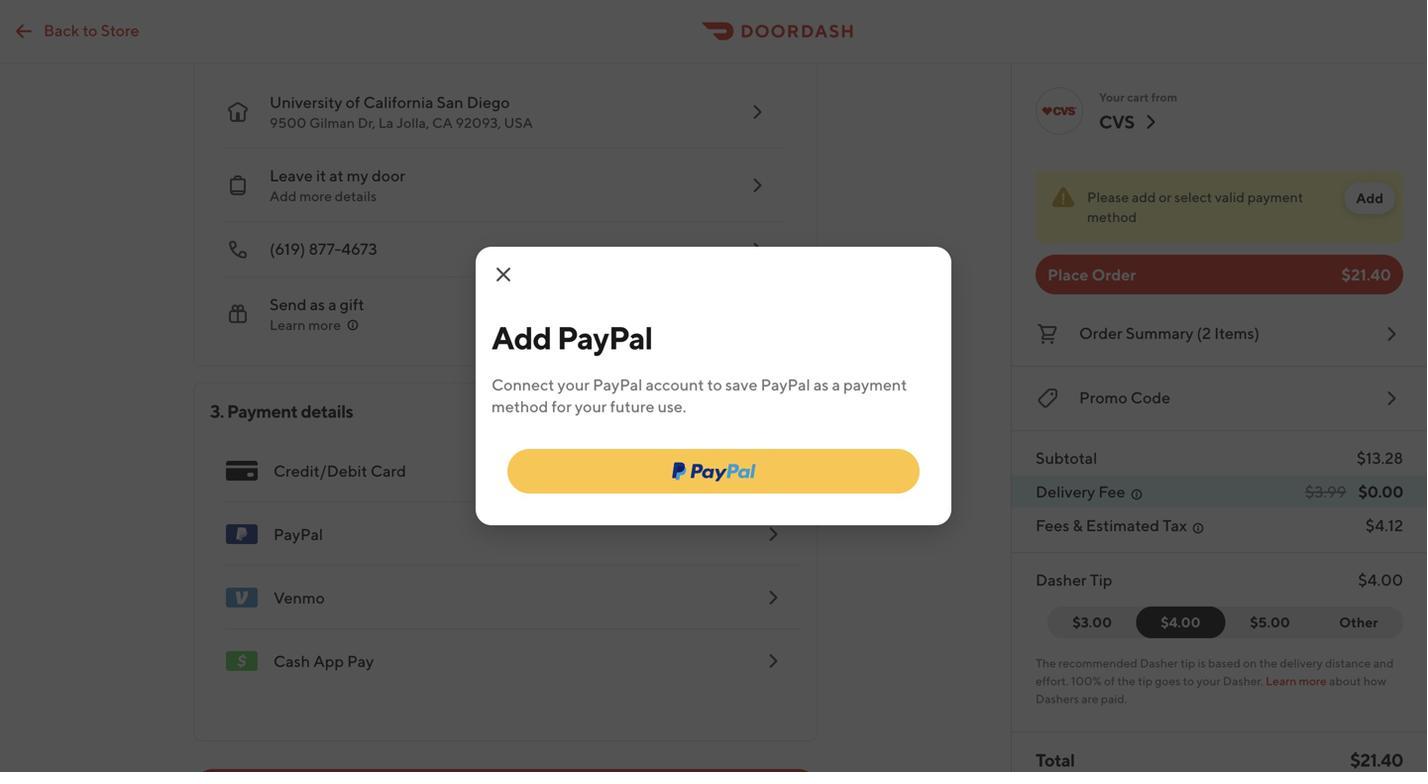 Task type: locate. For each thing, give the bounding box(es) containing it.
of up dr,
[[346, 93, 360, 112]]

1 vertical spatial of
[[1105, 674, 1116, 688]]

877-
[[309, 239, 342, 258]]

1 add new payment method image from the top
[[762, 586, 785, 610]]

1 horizontal spatial method
[[1088, 209, 1137, 225]]

your down is
[[1197, 674, 1221, 688]]

items)
[[1215, 324, 1260, 343]]

$4.12
[[1366, 516, 1404, 535]]

0 vertical spatial learn
[[270, 317, 306, 333]]

2 vertical spatial your
[[1197, 674, 1221, 688]]

your right for
[[575, 397, 607, 416]]

learn more down send as a gift
[[270, 317, 341, 333]]

1 horizontal spatial tip
[[1181, 656, 1196, 670]]

1 vertical spatial order
[[1080, 324, 1123, 343]]

1 horizontal spatial learn
[[1266, 674, 1297, 688]]

order right place
[[1092, 265, 1137, 284]]

distance
[[1326, 656, 1372, 670]]

as right save
[[814, 375, 829, 394]]

a left gift at the left of the page
[[328, 295, 337, 314]]

add
[[270, 188, 297, 204], [1357, 190, 1384, 206], [492, 319, 552, 356]]

0 vertical spatial as
[[310, 295, 325, 314]]

add inside add button
[[1357, 190, 1384, 206]]

1 vertical spatial details
[[301, 401, 353, 422]]

status
[[1036, 171, 1404, 243]]

2 add new payment method image from the top
[[762, 650, 785, 673]]

order
[[1092, 265, 1137, 284], [1080, 324, 1123, 343]]

dasher inside the recommended dasher tip is based on the delivery distance and effort. 100% of the tip goes to your dasher.
[[1141, 656, 1179, 670]]

other
[[1340, 614, 1379, 631]]

2 horizontal spatial to
[[1184, 674, 1195, 688]]

back to store
[[44, 21, 139, 40]]

1 horizontal spatial as
[[814, 375, 829, 394]]

$5.00 button
[[1214, 607, 1316, 639]]

add new payment method image
[[762, 523, 785, 546]]

ca
[[432, 115, 453, 131]]

your
[[558, 375, 590, 394], [575, 397, 607, 416], [1197, 674, 1221, 688]]

promo code
[[1080, 388, 1171, 407]]

learn more down delivery
[[1266, 674, 1328, 688]]

0 horizontal spatial add
[[270, 188, 297, 204]]

1 vertical spatial the
[[1118, 674, 1136, 688]]

0 horizontal spatial payment
[[844, 375, 908, 394]]

details
[[335, 188, 377, 204], [301, 401, 353, 422]]

your up for
[[558, 375, 590, 394]]

place order
[[1048, 265, 1137, 284]]

fee
[[1099, 482, 1126, 501]]

add new payment method image
[[762, 586, 785, 610], [762, 650, 785, 673]]

1 vertical spatial $4.00
[[1161, 614, 1201, 631]]

0 horizontal spatial of
[[346, 93, 360, 112]]

more down the it
[[300, 188, 332, 204]]

order inside "button"
[[1080, 324, 1123, 343]]

cash
[[274, 652, 310, 671]]

option group
[[270, 0, 785, 59]]

$4.00 inside button
[[1161, 614, 1201, 631]]

future
[[610, 397, 655, 416]]

0 vertical spatial add new payment method image
[[762, 586, 785, 610]]

about how dashers are paid.
[[1036, 674, 1387, 706]]

3. payment details
[[210, 401, 353, 422]]

order left summary
[[1080, 324, 1123, 343]]

0 vertical spatial details
[[335, 188, 377, 204]]

1 vertical spatial to
[[708, 375, 723, 394]]

1 horizontal spatial to
[[708, 375, 723, 394]]

as up learn more button
[[310, 295, 325, 314]]

dasher
[[1036, 571, 1087, 590], [1141, 656, 1179, 670]]

$4.00
[[1359, 571, 1404, 590], [1161, 614, 1201, 631]]

to left save
[[708, 375, 723, 394]]

1 vertical spatial payment
[[844, 375, 908, 394]]

from
[[1152, 90, 1178, 104]]

learn down send
[[270, 317, 306, 333]]

summary
[[1126, 324, 1194, 343]]

a right save
[[832, 375, 841, 394]]

total
[[1036, 750, 1075, 771]]

university
[[270, 93, 343, 112]]

order summary (2 items) button
[[1036, 318, 1404, 350]]

more down send as a gift
[[309, 317, 341, 333]]

1 vertical spatial dasher
[[1141, 656, 1179, 670]]

0 vertical spatial learn more
[[270, 317, 341, 333]]

0 horizontal spatial learn more
[[270, 317, 341, 333]]

1 vertical spatial method
[[492, 397, 549, 416]]

1 horizontal spatial learn more
[[1266, 674, 1328, 688]]

0 horizontal spatial a
[[328, 295, 337, 314]]

dasher up the goes
[[1141, 656, 1179, 670]]

0 horizontal spatial tip
[[1139, 674, 1153, 688]]

add new payment method image for venmo
[[762, 586, 785, 610]]

1 vertical spatial as
[[814, 375, 829, 394]]

0 vertical spatial order
[[1092, 265, 1137, 284]]

add for add
[[1357, 190, 1384, 206]]

0 vertical spatial to
[[83, 21, 98, 40]]

2 horizontal spatial add
[[1357, 190, 1384, 206]]

menu
[[210, 439, 801, 693]]

2 vertical spatial more
[[1300, 674, 1328, 688]]

method down please
[[1088, 209, 1137, 225]]

0 horizontal spatial learn
[[270, 317, 306, 333]]

recommended
[[1059, 656, 1138, 670]]

back to store link
[[0, 11, 151, 51]]

the up paid.
[[1118, 674, 1136, 688]]

0 horizontal spatial dasher
[[1036, 571, 1087, 590]]

details inside leave it at my door add more details
[[335, 188, 377, 204]]

$4.00 up other
[[1359, 571, 1404, 590]]

promo code button
[[1036, 383, 1404, 414]]

tax
[[1163, 516, 1188, 535]]

add inside add paypal dialog
[[492, 319, 552, 356]]

0 vertical spatial a
[[328, 295, 337, 314]]

connect your paypal account to save paypal as a payment method for your future use.
[[492, 375, 908, 416]]

1 horizontal spatial the
[[1260, 656, 1278, 670]]

of up paid.
[[1105, 674, 1116, 688]]

paypal
[[557, 319, 653, 356], [593, 375, 643, 394], [761, 375, 811, 394], [274, 525, 323, 544]]

0 horizontal spatial $4.00
[[1161, 614, 1201, 631]]

la
[[378, 115, 394, 131]]

learn more button
[[270, 315, 361, 335]]

to right the goes
[[1184, 674, 1195, 688]]

learn inside button
[[270, 317, 306, 333]]

cart
[[1128, 90, 1150, 104]]

0 horizontal spatial the
[[1118, 674, 1136, 688]]

1 vertical spatial more
[[309, 317, 341, 333]]

1 horizontal spatial add
[[492, 319, 552, 356]]

0 vertical spatial $21.40
[[1342, 265, 1392, 284]]

0 horizontal spatial to
[[83, 21, 98, 40]]

delivery
[[1281, 656, 1324, 670]]

tip left is
[[1181, 656, 1196, 670]]

learn more
[[270, 317, 341, 333], [1266, 674, 1328, 688]]

2 vertical spatial to
[[1184, 674, 1195, 688]]

learn
[[270, 317, 306, 333], [1266, 674, 1297, 688]]

1 horizontal spatial payment
[[1248, 189, 1304, 205]]

method down connect
[[492, 397, 549, 416]]

method inside please add or select valid payment method
[[1088, 209, 1137, 225]]

save
[[726, 375, 758, 394]]

a
[[328, 295, 337, 314], [832, 375, 841, 394]]

tip
[[1090, 571, 1113, 590]]

learn down delivery
[[1266, 674, 1297, 688]]

Other button
[[1315, 607, 1404, 639]]

0 vertical spatial $4.00
[[1359, 571, 1404, 590]]

$4.00 up is
[[1161, 614, 1201, 631]]

payment
[[1248, 189, 1304, 205], [844, 375, 908, 394]]

0 vertical spatial method
[[1088, 209, 1137, 225]]

$21.40
[[1342, 265, 1392, 284], [1351, 750, 1404, 771]]

account
[[646, 375, 705, 394]]

details down the my
[[335, 188, 377, 204]]

0 vertical spatial of
[[346, 93, 360, 112]]

to
[[83, 21, 98, 40], [708, 375, 723, 394], [1184, 674, 1195, 688]]

credit/debit card
[[274, 462, 406, 480]]

my
[[347, 166, 369, 185]]

the recommended dasher tip is based on the delivery distance and effort. 100% of the tip goes to your dasher.
[[1036, 656, 1395, 688]]

details up credit/debit
[[301, 401, 353, 422]]

1 horizontal spatial of
[[1105, 674, 1116, 688]]

leave it at my door add more details
[[270, 166, 406, 204]]

payment inside connect your paypal account to save paypal as a payment method for your future use.
[[844, 375, 908, 394]]

tip left the goes
[[1139, 674, 1153, 688]]

(619)
[[270, 239, 306, 258]]

more
[[300, 188, 332, 204], [309, 317, 341, 333], [1300, 674, 1328, 688]]

dasher left 'tip'
[[1036, 571, 1087, 590]]

0 vertical spatial tip
[[1181, 656, 1196, 670]]

0 vertical spatial the
[[1260, 656, 1278, 670]]

1 vertical spatial a
[[832, 375, 841, 394]]

0 vertical spatial payment
[[1248, 189, 1304, 205]]

the right on
[[1260, 656, 1278, 670]]

0 horizontal spatial method
[[492, 397, 549, 416]]

$21.40 down add button
[[1342, 265, 1392, 284]]

usa
[[504, 115, 533, 131]]

of
[[346, 93, 360, 112], [1105, 674, 1116, 688]]

$21.40 down how on the bottom right
[[1351, 750, 1404, 771]]

1 vertical spatial $21.40
[[1351, 750, 1404, 771]]

to right back
[[83, 21, 98, 40]]

1 horizontal spatial $4.00
[[1359, 571, 1404, 590]]

connect
[[492, 375, 555, 394]]

1 horizontal spatial a
[[832, 375, 841, 394]]

0 vertical spatial more
[[300, 188, 332, 204]]

more inside leave it at my door add more details
[[300, 188, 332, 204]]

leave
[[270, 166, 313, 185]]

more down delivery
[[1300, 674, 1328, 688]]

0 vertical spatial dasher
[[1036, 571, 1087, 590]]

1 vertical spatial add new payment method image
[[762, 650, 785, 673]]

show menu image
[[226, 455, 258, 487]]

pay
[[347, 652, 374, 671]]

goes
[[1156, 674, 1181, 688]]

as
[[310, 295, 325, 314], [814, 375, 829, 394]]

1 horizontal spatial dasher
[[1141, 656, 1179, 670]]



Task type: describe. For each thing, give the bounding box(es) containing it.
promo
[[1080, 388, 1128, 407]]

card
[[371, 462, 406, 480]]

please add or select valid payment method
[[1088, 189, 1304, 225]]

san
[[437, 93, 464, 112]]

add for add paypal
[[492, 319, 552, 356]]

your
[[1100, 90, 1125, 104]]

a inside connect your paypal account to save paypal as a payment method for your future use.
[[832, 375, 841, 394]]

send
[[270, 295, 307, 314]]

gift
[[340, 295, 365, 314]]

9500
[[270, 115, 307, 131]]

1 vertical spatial tip
[[1139, 674, 1153, 688]]

as inside connect your paypal account to save paypal as a payment method for your future use.
[[814, 375, 829, 394]]

for
[[552, 397, 572, 416]]

(2
[[1197, 324, 1212, 343]]

delivery
[[1036, 482, 1096, 501]]

about
[[1330, 674, 1362, 688]]

(619) 877-4673 button
[[210, 222, 785, 278]]

select
[[1175, 189, 1213, 205]]

at
[[329, 166, 344, 185]]

$13.28
[[1357, 449, 1404, 468]]

place
[[1048, 265, 1089, 284]]

valid
[[1216, 189, 1246, 205]]

dashers
[[1036, 692, 1080, 706]]

$5.00
[[1251, 614, 1291, 631]]

your inside the recommended dasher tip is based on the delivery distance and effort. 100% of the tip goes to your dasher.
[[1197, 674, 1221, 688]]

(619) 877-4673
[[270, 239, 378, 258]]

send as a gift
[[270, 295, 365, 314]]

dasher.
[[1224, 674, 1264, 688]]

your cart from
[[1100, 90, 1178, 104]]

close add paypal image
[[492, 263, 516, 287]]

3. payment
[[210, 401, 298, 422]]

fees & estimated
[[1036, 516, 1160, 535]]

more inside learn more button
[[309, 317, 341, 333]]

to inside connect your paypal account to save paypal as a payment method for your future use.
[[708, 375, 723, 394]]

cvs link
[[1100, 110, 1163, 134]]

$3.00 button
[[1048, 607, 1150, 639]]

are
[[1082, 692, 1099, 706]]

on
[[1244, 656, 1258, 670]]

$4.00 button
[[1137, 607, 1226, 639]]

1 vertical spatial learn
[[1266, 674, 1297, 688]]

fees
[[1036, 516, 1070, 535]]

4673
[[342, 239, 378, 258]]

learn more link
[[1266, 674, 1328, 688]]

estimated
[[1087, 516, 1160, 535]]

cash app pay
[[274, 652, 374, 671]]

or
[[1159, 189, 1172, 205]]

0 vertical spatial your
[[558, 375, 590, 394]]

add paypal dialog
[[476, 247, 952, 526]]

code
[[1131, 388, 1171, 407]]

door
[[372, 166, 406, 185]]

$3.00
[[1073, 614, 1113, 631]]

gilman
[[309, 115, 355, 131]]

effort.
[[1036, 674, 1069, 688]]

$3.99
[[1306, 482, 1347, 501]]

menu containing credit/debit card
[[210, 439, 801, 693]]

0 horizontal spatial as
[[310, 295, 325, 314]]

92093,
[[456, 115, 501, 131]]

the
[[1036, 656, 1057, 670]]

1 vertical spatial your
[[575, 397, 607, 416]]

order summary (2 items)
[[1080, 324, 1260, 343]]

&
[[1073, 516, 1083, 535]]

app
[[314, 652, 344, 671]]

and
[[1374, 656, 1395, 670]]

tip amount option group
[[1048, 607, 1404, 639]]

based
[[1209, 656, 1241, 670]]

add button
[[1345, 182, 1396, 214]]

credit/debit
[[274, 462, 368, 480]]

how
[[1364, 674, 1387, 688]]

use.
[[658, 397, 687, 416]]

status containing please add or select valid payment method
[[1036, 171, 1404, 243]]

$0.00
[[1359, 482, 1404, 501]]

add inside leave it at my door add more details
[[270, 188, 297, 204]]

jolla,
[[397, 115, 430, 131]]

university of california san diego 9500 gilman dr,  la jolla,  ca 92093,  usa
[[270, 93, 533, 131]]

dasher tip
[[1036, 571, 1113, 590]]

to inside the recommended dasher tip is based on the delivery distance and effort. 100% of the tip goes to your dasher.
[[1184, 674, 1195, 688]]

back
[[44, 21, 79, 40]]

is
[[1198, 656, 1206, 670]]

add new payment method image for cash app pay
[[762, 650, 785, 673]]

method inside connect your paypal account to save paypal as a payment method for your future use.
[[492, 397, 549, 416]]

add paypal
[[492, 319, 653, 356]]

of inside the recommended dasher tip is based on the delivery distance and effort. 100% of the tip goes to your dasher.
[[1105, 674, 1116, 688]]

of inside university of california san diego 9500 gilman dr,  la jolla,  ca 92093,  usa
[[346, 93, 360, 112]]

store
[[101, 21, 139, 40]]

1 vertical spatial learn more
[[1266, 674, 1328, 688]]

add
[[1132, 189, 1157, 205]]

california
[[364, 93, 434, 112]]

subtotal
[[1036, 449, 1098, 468]]

dr,
[[358, 115, 376, 131]]

cvs
[[1100, 111, 1135, 132]]

payment inside please add or select valid payment method
[[1248, 189, 1304, 205]]

it
[[316, 166, 326, 185]]

diego
[[467, 93, 510, 112]]

venmo
[[274, 589, 325, 607]]

100%
[[1072, 674, 1102, 688]]

paid.
[[1102, 692, 1128, 706]]

learn more inside button
[[270, 317, 341, 333]]



Task type: vqa. For each thing, say whether or not it's contained in the screenshot.
) to the top
no



